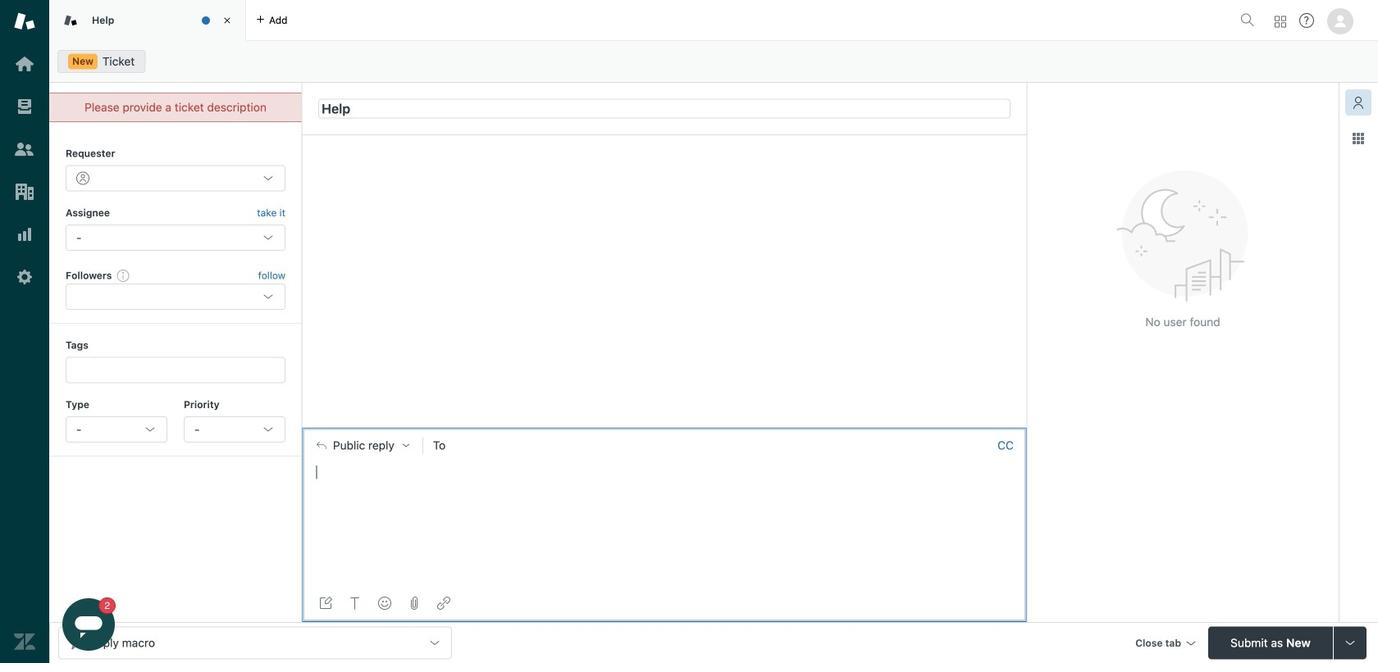 Task type: locate. For each thing, give the bounding box(es) containing it.
main element
[[0, 0, 49, 664]]

info on adding followers image
[[117, 269, 130, 282]]

insert emojis image
[[378, 597, 391, 610]]

close image
[[219, 12, 235, 29]]

secondary element
[[49, 45, 1378, 78]]

tab
[[49, 0, 246, 41]]

views image
[[14, 96, 35, 117]]

format text image
[[349, 597, 362, 610]]

add link (cmd k) image
[[437, 597, 450, 610]]

Subject field
[[318, 99, 1011, 119]]

get help image
[[1300, 13, 1314, 28]]



Task type: describe. For each thing, give the bounding box(es) containing it.
draft mode image
[[319, 597, 332, 610]]

organizations image
[[14, 181, 35, 203]]

zendesk image
[[14, 632, 35, 653]]

customer context image
[[1352, 96, 1365, 109]]

zendesk products image
[[1275, 16, 1287, 27]]

get started image
[[14, 53, 35, 75]]

customers image
[[14, 139, 35, 160]]

tabs tab list
[[49, 0, 1234, 41]]

displays possible ticket submission types image
[[1344, 637, 1357, 650]]

admin image
[[14, 267, 35, 288]]

reporting image
[[14, 224, 35, 245]]

Public reply composer text field
[[309, 463, 1020, 498]]

apps image
[[1352, 132, 1365, 145]]

add attachment image
[[408, 597, 421, 610]]

zendesk support image
[[14, 11, 35, 32]]



